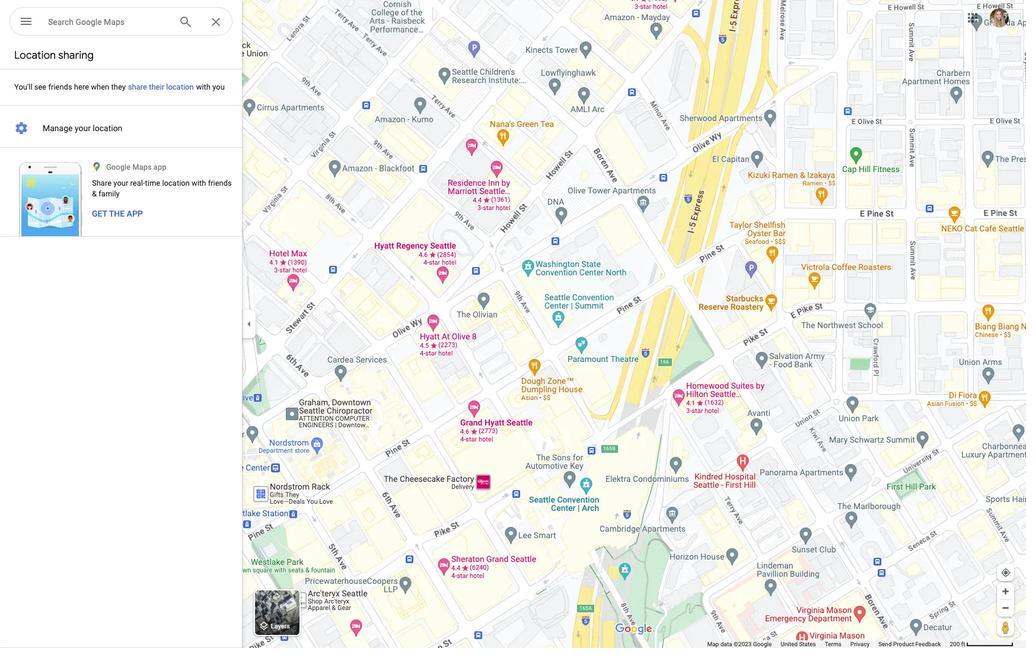 Task type: locate. For each thing, give the bounding box(es) containing it.
friends
[[48, 82, 72, 91], [208, 179, 232, 188]]

footer containing map data ©2023 google
[[708, 640, 950, 648]]

google right search
[[76, 17, 102, 27]]

google right ©2023
[[754, 641, 772, 647]]

feedback
[[916, 641, 941, 647]]

map
[[708, 641, 719, 647]]

your for real-
[[114, 179, 128, 188]]

location inside share your real-time location with friends & family
[[162, 179, 190, 188]]

privacy
[[851, 641, 870, 647]]

sharing
[[58, 49, 94, 62]]

maps right search
[[104, 17, 125, 27]]

united states button
[[781, 640, 816, 648]]

share
[[128, 82, 147, 91]]

google up the share
[[106, 163, 131, 172]]

location sharing
[[14, 49, 94, 62]]

the
[[109, 209, 125, 218]]

google inside location sharing main content
[[106, 163, 131, 172]]

0 vertical spatial with
[[196, 82, 211, 91]]

0 vertical spatial app
[[154, 163, 166, 172]]

1 vertical spatial with
[[192, 179, 206, 188]]

your up the family at the left of page
[[114, 179, 128, 188]]

0 horizontal spatial friends
[[48, 82, 72, 91]]

none search field containing 
[[9, 7, 233, 38]]

with right time
[[192, 179, 206, 188]]

maps
[[104, 17, 125, 27], [132, 163, 152, 172]]

1 vertical spatial your
[[114, 179, 128, 188]]

collapse side panel image
[[243, 318, 256, 331]]

location down when
[[93, 123, 122, 133]]

ft
[[962, 641, 966, 647]]

Search Google Maps field
[[9, 7, 233, 36], [48, 14, 169, 28]]

maps up real-
[[132, 163, 152, 172]]

google
[[76, 17, 102, 27], [106, 163, 131, 172], [754, 641, 772, 647]]

1 horizontal spatial maps
[[132, 163, 152, 172]]

google maps element
[[0, 0, 1027, 648]]

your
[[75, 123, 91, 133], [114, 179, 128, 188]]

your inside share your real-time location with friends & family
[[114, 179, 128, 188]]

 button
[[9, 7, 43, 38]]

0 horizontal spatial maps
[[104, 17, 125, 27]]

1 horizontal spatial your
[[114, 179, 128, 188]]

1 horizontal spatial friends
[[208, 179, 232, 188]]

map data ©2023 google
[[708, 641, 772, 647]]

app right the the
[[127, 209, 143, 218]]

show your location image
[[1001, 567, 1012, 578]]

©2023
[[734, 641, 752, 647]]

1 vertical spatial friends
[[208, 179, 232, 188]]

2 vertical spatial google
[[754, 641, 772, 647]]

you'll see friends here when they share their location with you
[[14, 82, 225, 91]]

location
[[166, 82, 194, 91], [93, 123, 122, 133], [162, 179, 190, 188]]

app
[[154, 163, 166, 172], [127, 209, 143, 218]]

200 ft button
[[950, 641, 1014, 647]]

2 vertical spatial location
[[162, 179, 190, 188]]

they
[[111, 82, 126, 91]]

2 horizontal spatial google
[[754, 641, 772, 647]]

google inside the search google maps field
[[76, 17, 102, 27]]

0 vertical spatial your
[[75, 123, 91, 133]]

app up time
[[154, 163, 166, 172]]

0 vertical spatial google
[[76, 17, 102, 27]]

location right their
[[166, 82, 194, 91]]

privacy button
[[851, 640, 870, 648]]

0 horizontal spatial app
[[127, 209, 143, 218]]

share your real-time location with friends & family
[[92, 179, 232, 198]]

1 horizontal spatial google
[[106, 163, 131, 172]]

manage your location link
[[0, 116, 242, 140]]

send
[[879, 641, 892, 647]]

share their location link
[[114, 68, 208, 106]]

product
[[894, 641, 915, 647]]

None search field
[[9, 7, 233, 38]]

their
[[149, 82, 164, 91]]

0 horizontal spatial google
[[76, 17, 102, 27]]

1 horizontal spatial app
[[154, 163, 166, 172]]

location right time
[[162, 179, 190, 188]]

your right "manage"
[[75, 123, 91, 133]]

zoom out image
[[1002, 604, 1011, 612]]

0 vertical spatial maps
[[104, 17, 125, 27]]

you'll
[[14, 82, 32, 91]]

friends inside share your real-time location with friends & family
[[208, 179, 232, 188]]

footer
[[708, 640, 950, 648]]

200
[[950, 641, 960, 647]]

1 vertical spatial maps
[[132, 163, 152, 172]]

1 vertical spatial google
[[106, 163, 131, 172]]

1 vertical spatial app
[[127, 209, 143, 218]]

app inside button
[[127, 209, 143, 218]]

with
[[196, 82, 211, 91], [192, 179, 206, 188]]

0 horizontal spatial your
[[75, 123, 91, 133]]

manage
[[43, 123, 73, 133]]

see
[[34, 82, 46, 91]]

with left you
[[196, 82, 211, 91]]



Task type: vqa. For each thing, say whether or not it's contained in the screenshot.
the Get
yes



Task type: describe. For each thing, give the bounding box(es) containing it.
terms
[[825, 641, 842, 647]]

google maps app
[[106, 163, 166, 172]]

real-
[[130, 179, 145, 188]]

google inside footer
[[754, 641, 772, 647]]

manage your location
[[43, 123, 122, 133]]

&
[[92, 189, 97, 198]]

1 vertical spatial location
[[93, 123, 122, 133]]

app for get the app
[[127, 209, 143, 218]]

search google maps field containing search google maps
[[9, 7, 233, 36]]

search
[[48, 17, 74, 27]]

share
[[92, 179, 112, 188]]

your for location
[[75, 123, 91, 133]]

family
[[99, 189, 120, 198]]

maps inside the search google maps field
[[104, 17, 125, 27]]

send product feedback
[[879, 641, 941, 647]]

google account: michelle dermenjian  
(michelle.dermenjian@adept.ai) image
[[990, 8, 1009, 27]]

0 vertical spatial location
[[166, 82, 194, 91]]

terms button
[[825, 640, 842, 648]]

states
[[800, 641, 816, 647]]

show street view coverage image
[[998, 618, 1015, 636]]

location
[[14, 49, 56, 62]]

200 ft
[[950, 641, 966, 647]]

when
[[91, 82, 109, 91]]

with inside share your real-time location with friends & family
[[192, 179, 206, 188]]

search google maps
[[48, 17, 125, 27]]

united states
[[781, 641, 816, 647]]

time
[[145, 179, 160, 188]]

footer inside google maps element
[[708, 640, 950, 648]]

maps inside location sharing main content
[[132, 163, 152, 172]]

layers
[[271, 623, 290, 630]]

send product feedback button
[[879, 640, 941, 648]]

you
[[213, 82, 225, 91]]

zoom in image
[[1002, 587, 1011, 596]]

here
[[74, 82, 89, 91]]

none search field inside google maps element
[[9, 7, 233, 38]]


[[19, 13, 33, 30]]

get the app
[[92, 209, 143, 218]]

get
[[92, 209, 107, 218]]

location sharing main content
[[0, 43, 242, 648]]

united
[[781, 641, 798, 647]]

app for google maps app
[[154, 163, 166, 172]]

get the app button
[[92, 208, 143, 220]]

data
[[721, 641, 733, 647]]

0 vertical spatial friends
[[48, 82, 72, 91]]



